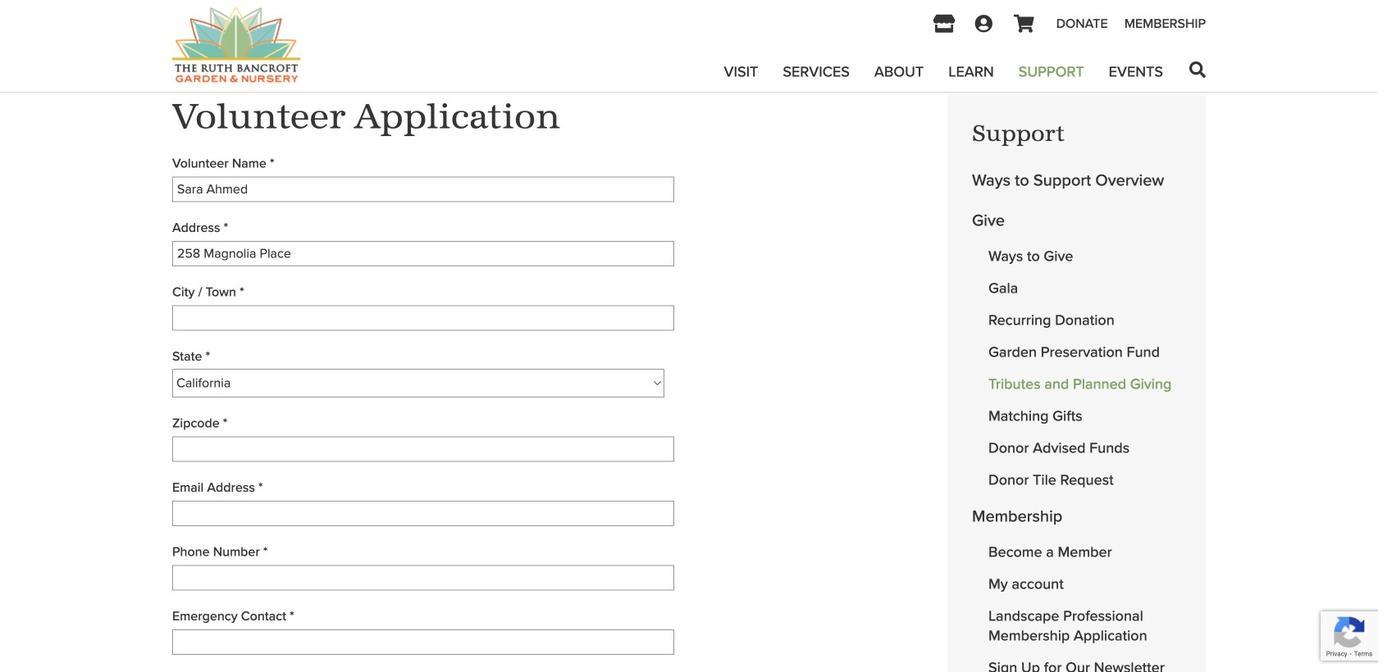 Task type: locate. For each thing, give the bounding box(es) containing it.
None text field
[[172, 241, 674, 267], [172, 306, 674, 331], [172, 437, 674, 462], [172, 630, 674, 656], [172, 241, 674, 267], [172, 306, 674, 331], [172, 437, 674, 462], [172, 630, 674, 656]]

None email field
[[172, 501, 674, 527]]

None text field
[[172, 177, 674, 202], [172, 566, 674, 591], [172, 177, 674, 202], [172, 566, 674, 591]]



Task type: vqa. For each thing, say whether or not it's contained in the screenshot.
contact form element
yes



Task type: describe. For each thing, give the bounding box(es) containing it.
none email field inside contact form element
[[172, 501, 674, 527]]

contact form element
[[172, 150, 896, 673]]



